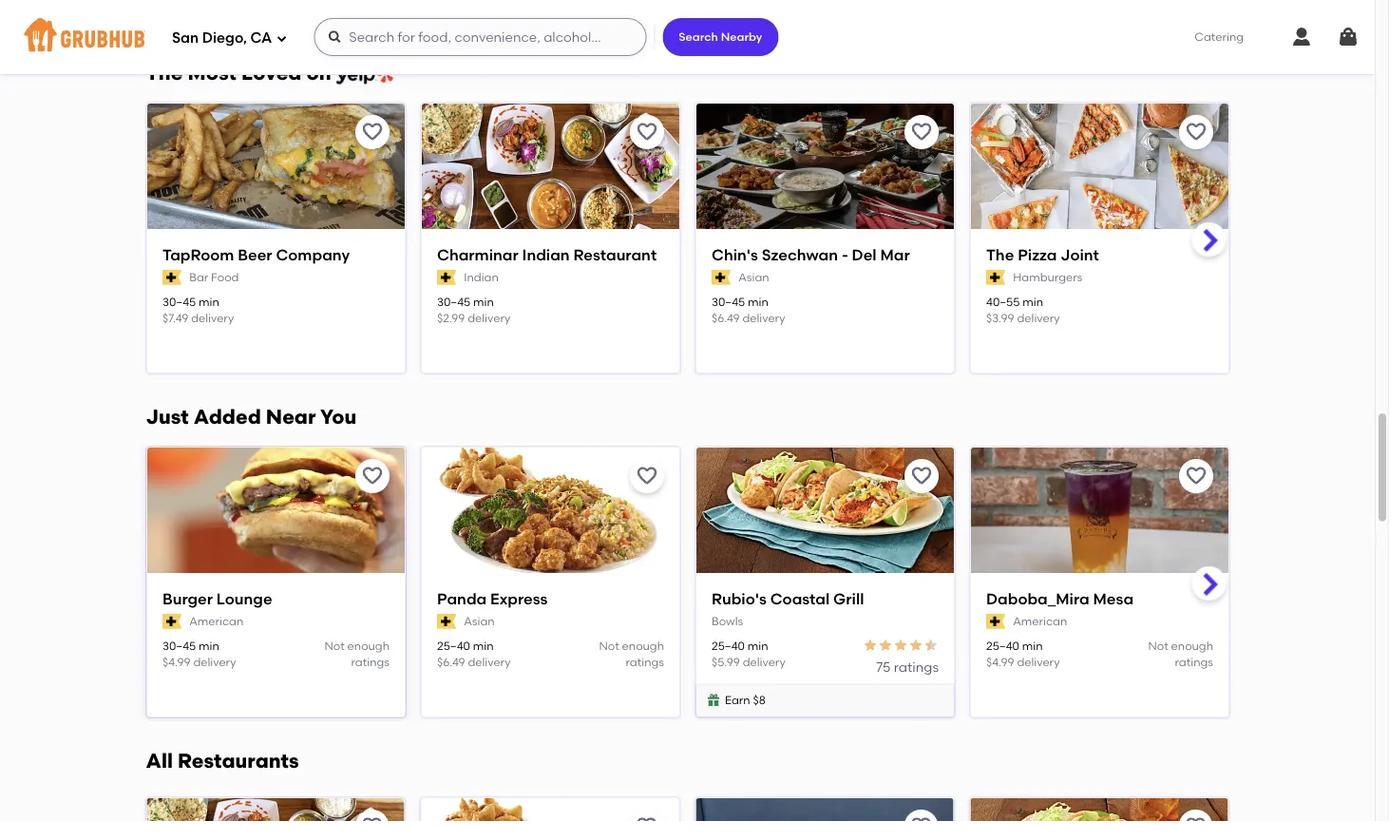 Task type: locate. For each thing, give the bounding box(es) containing it.
2 american from the left
[[1013, 614, 1067, 628]]

$6.49 inside '30–45 min $6.49 delivery'
[[711, 311, 739, 325]]

30–45 inside the 30–45 min $7.49 delivery
[[162, 294, 196, 308]]

charminar indian restaurant link
[[437, 244, 664, 266]]

30–45 up $7.49
[[162, 294, 196, 308]]

charminar indian restaurant logo image
[[421, 103, 679, 231], [147, 798, 404, 821]]

1 horizontal spatial asian
[[738, 270, 769, 284]]

25–40 down panda
[[437, 638, 470, 652]]

chin's szechwan - del mar logo image
[[696, 103, 954, 231]]

enough for express
[[622, 638, 664, 652]]

0 vertical spatial svg image
[[1290, 26, 1313, 48]]

delivery inside 25–40 min $4.99 delivery
[[1017, 655, 1059, 669]]

2 enough from the left
[[622, 638, 664, 652]]

0 horizontal spatial not
[[324, 638, 344, 652]]

delivery for 40–55 min $3.99 delivery
[[1017, 311, 1060, 325]]

1 vertical spatial $6.49
[[437, 655, 465, 669]]

0 horizontal spatial not enough ratings
[[324, 638, 389, 669]]

taproom
[[162, 246, 234, 264]]

1 horizontal spatial 25–40
[[711, 638, 745, 652]]

25–40 inside 25–40 min $5.99 delivery
[[711, 638, 745, 652]]

delivery for 30–45 min $6.49 delivery
[[742, 311, 785, 325]]

1 horizontal spatial the
[[986, 246, 1014, 264]]

min down the daboba_mira
[[1022, 638, 1043, 652]]

the for the most loved on
[[146, 61, 183, 85]]

1 horizontal spatial indian
[[522, 246, 569, 264]]

2 horizontal spatial 25–40
[[986, 638, 1019, 652]]

min down burger lounge
[[198, 638, 219, 652]]

delivery for 30–45 min $7.49 delivery
[[191, 311, 233, 325]]

1 enough from the left
[[347, 638, 389, 652]]

asian
[[738, 270, 769, 284], [463, 614, 494, 628]]

0 horizontal spatial 25–40
[[437, 638, 470, 652]]

1 panda express logo image from the top
[[421, 447, 679, 575]]

3 not enough ratings from the left
[[1148, 638, 1213, 669]]

added
[[194, 405, 261, 429]]

charminar indian restaurant logo image up charminar indian restaurant link
[[421, 103, 679, 231]]

svg image
[[1337, 26, 1360, 48], [327, 29, 342, 45], [276, 33, 287, 44]]

1 vertical spatial subscription pass image
[[986, 614, 1005, 629]]

enough
[[347, 638, 389, 652], [622, 638, 664, 652], [1171, 638, 1213, 652]]

subscription pass image down charminar
[[437, 270, 456, 285]]

delivery inside '30–45 min $6.49 delivery'
[[742, 311, 785, 325]]

1 horizontal spatial not enough ratings
[[599, 638, 664, 669]]

0 horizontal spatial american
[[189, 614, 243, 628]]

delivery down chin's
[[742, 311, 785, 325]]

american
[[189, 614, 243, 628], [1013, 614, 1067, 628]]

2 subscription pass image from the top
[[986, 614, 1005, 629]]

save this restaurant button
[[355, 115, 389, 149], [630, 115, 664, 149], [904, 115, 938, 149], [1179, 115, 1213, 149], [355, 459, 389, 493], [630, 459, 664, 493], [904, 459, 938, 493], [1179, 459, 1213, 493], [355, 809, 389, 821], [630, 809, 664, 821], [904, 809, 938, 821], [1179, 809, 1213, 821]]

1 horizontal spatial svg image
[[1290, 26, 1313, 48]]

indian down charminar
[[463, 270, 498, 284]]

ratings for mesa
[[1175, 655, 1213, 669]]

subscription pass image down chin's
[[711, 270, 730, 285]]

1 25–40 from the left
[[437, 638, 470, 652]]

0 vertical spatial $6.49
[[711, 311, 739, 325]]

subscription pass image for taproom
[[162, 270, 181, 285]]

min inside '30–45 min $6.49 delivery'
[[747, 294, 768, 308]]

delivery right $3.99
[[1017, 311, 1060, 325]]

25–40 up '$5.99'
[[711, 638, 745, 652]]

1 horizontal spatial charminar indian restaurant logo image
[[421, 103, 679, 231]]

30–45 down burger
[[162, 638, 196, 652]]

subscription pass image up 40–55
[[986, 270, 1005, 285]]

burger
[[162, 589, 212, 608]]

indian
[[522, 246, 569, 264], [463, 270, 498, 284]]

min for 30–45 min $4.99 delivery
[[198, 638, 219, 652]]

0 horizontal spatial svg image
[[276, 33, 287, 44]]

subscription pass image up 25–40 min $4.99 delivery
[[986, 614, 1005, 629]]

1 subscription pass image from the top
[[986, 270, 1005, 285]]

min
[[198, 294, 219, 308], [473, 294, 494, 308], [747, 294, 768, 308], [1022, 294, 1043, 308], [198, 638, 219, 652], [473, 638, 493, 652], [747, 638, 768, 652], [1022, 638, 1043, 652]]

1 horizontal spatial enough
[[622, 638, 664, 652]]

delivery inside the 30–45 min $7.49 delivery
[[191, 311, 233, 325]]

3 enough from the left
[[1171, 638, 1213, 652]]

rubio's coastal grill logo image
[[971, 798, 1228, 821]]

30–45 up $2.99 at left top
[[437, 294, 470, 308]]

2 horizontal spatial not enough ratings
[[1148, 638, 1213, 669]]

0 horizontal spatial $6.49
[[437, 655, 465, 669]]

30–45 min $2.99 delivery
[[437, 294, 510, 325]]

30–45 inside 30–45 min $4.99 delivery
[[162, 638, 196, 652]]

subscription pass image
[[986, 270, 1005, 285], [986, 614, 1005, 629]]

1 not enough ratings from the left
[[324, 638, 389, 669]]

$4.99 for burger lounge
[[162, 655, 190, 669]]

0 horizontal spatial asian
[[463, 614, 494, 628]]

you
[[320, 405, 357, 429]]

2 not enough ratings from the left
[[599, 638, 664, 669]]

subscription pass image for burger
[[162, 614, 181, 629]]

min inside 25–40 min $6.49 delivery
[[473, 638, 493, 652]]

1 not from the left
[[324, 638, 344, 652]]

$5.99
[[711, 655, 740, 669]]

min inside 30–45 min $4.99 delivery
[[198, 638, 219, 652]]

min down bar food
[[198, 294, 219, 308]]

little sakana logo image
[[696, 798, 954, 821]]

american down burger lounge
[[189, 614, 243, 628]]

2 25–40 from the left
[[711, 638, 745, 652]]

szechwan
[[761, 246, 838, 264]]

delivery down burger lounge
[[193, 655, 236, 669]]

25–40 min $5.99 delivery
[[711, 638, 785, 669]]

save this restaurant image for panda express
[[635, 465, 658, 487]]

25–40 inside 25–40 min $4.99 delivery
[[986, 638, 1019, 652]]

delivery right '$5.99'
[[742, 655, 785, 669]]

min down hamburgers
[[1022, 294, 1043, 308]]

25–40 for panda express
[[437, 638, 470, 652]]

svg image
[[1290, 26, 1313, 48], [706, 693, 721, 708]]

american for burger
[[189, 614, 243, 628]]

subscription pass image
[[162, 270, 181, 285], [437, 270, 456, 285], [711, 270, 730, 285], [162, 614, 181, 629], [437, 614, 456, 629]]

not enough ratings
[[324, 638, 389, 669], [599, 638, 664, 669], [1148, 638, 1213, 669]]

the inside the pizza joint link
[[986, 246, 1014, 264]]

subscription pass image left bar
[[162, 270, 181, 285]]

1 vertical spatial asian
[[463, 614, 494, 628]]

min inside 25–40 min $5.99 delivery
[[747, 638, 768, 652]]

30–45 down chin's
[[711, 294, 745, 308]]

30–45 for chin's szechwan - del mar
[[711, 294, 745, 308]]

search nearby
[[679, 30, 762, 44]]

30–45 inside 30–45 min $2.99 delivery
[[437, 294, 470, 308]]

star icon image
[[862, 637, 878, 653], [878, 637, 893, 653], [893, 637, 908, 653], [908, 637, 923, 653], [923, 637, 938, 653], [923, 637, 938, 653]]

30–45 for charminar indian restaurant
[[437, 294, 470, 308]]

diego,
[[202, 30, 247, 47]]

search
[[679, 30, 718, 44]]

1 horizontal spatial $4.99
[[986, 655, 1014, 669]]

25–40 down the daboba_mira
[[986, 638, 1019, 652]]

$4.99 down the daboba_mira
[[986, 655, 1014, 669]]

delivery
[[191, 311, 233, 325], [467, 311, 510, 325], [742, 311, 785, 325], [1017, 311, 1060, 325], [193, 655, 236, 669], [467, 655, 510, 669], [742, 655, 785, 669], [1017, 655, 1059, 669]]

beer
[[237, 246, 272, 264]]

san diego, ca
[[172, 30, 272, 47]]

$6.49 for 30–45 min $6.49 delivery
[[711, 311, 739, 325]]

delivery inside 40–55 min $3.99 delivery
[[1017, 311, 1060, 325]]

$6.49
[[711, 311, 739, 325], [437, 655, 465, 669]]

the down san
[[146, 61, 183, 85]]

$4.99 down burger
[[162, 655, 190, 669]]

the for the pizza joint
[[986, 246, 1014, 264]]

express
[[490, 589, 547, 608]]

charminar indian restaurant logo image down restaurants
[[147, 798, 404, 821]]

the pizza joint logo image
[[971, 103, 1228, 231]]

25–40 min $4.99 delivery
[[986, 638, 1059, 669]]

0 vertical spatial charminar indian restaurant logo image
[[421, 103, 679, 231]]

0 vertical spatial subscription pass image
[[986, 270, 1005, 285]]

mar
[[880, 246, 910, 264]]

0 horizontal spatial $4.99
[[162, 655, 190, 669]]

save this restaurant image
[[361, 121, 383, 143], [1185, 121, 1207, 143], [635, 465, 658, 487], [910, 465, 933, 487], [1185, 465, 1207, 487], [361, 815, 383, 821], [635, 815, 658, 821]]

catering button
[[1181, 15, 1257, 59]]

delivery for 25–40 min $5.99 delivery
[[742, 655, 785, 669]]

min inside the 30–45 min $7.49 delivery
[[198, 294, 219, 308]]

bar
[[189, 270, 208, 284]]

30–45 for taproom beer company
[[162, 294, 196, 308]]

delivery for 30–45 min $4.99 delivery
[[193, 655, 236, 669]]

not enough ratings for panda express
[[599, 638, 664, 669]]

bar food
[[189, 270, 239, 284]]

grill
[[833, 589, 864, 608]]

25–40 min $6.49 delivery
[[437, 638, 510, 669]]

1 vertical spatial indian
[[463, 270, 498, 284]]

the
[[146, 61, 183, 85], [986, 246, 1014, 264]]

not
[[324, 638, 344, 652], [599, 638, 619, 652], [1148, 638, 1168, 652]]

min inside 30–45 min $2.99 delivery
[[473, 294, 494, 308]]

daboba_mira mesa logo image
[[971, 447, 1228, 575]]

2 horizontal spatial not
[[1148, 638, 1168, 652]]

1 horizontal spatial not
[[599, 638, 619, 652]]

min inside 40–55 min $3.99 delivery
[[1022, 294, 1043, 308]]

1 horizontal spatial $6.49
[[711, 311, 739, 325]]

ca
[[250, 30, 272, 47]]

delivery inside 25–40 min $5.99 delivery
[[742, 655, 785, 669]]

not down panda express link at the bottom left of the page
[[599, 638, 619, 652]]

1 horizontal spatial svg image
[[327, 29, 342, 45]]

0 horizontal spatial svg image
[[706, 693, 721, 708]]

0 horizontal spatial charminar indian restaurant logo image
[[147, 798, 404, 821]]

1 vertical spatial charminar indian restaurant logo image
[[147, 798, 404, 821]]

0 horizontal spatial indian
[[463, 270, 498, 284]]

save this restaurant image for the pizza joint
[[1185, 121, 1207, 143]]

min down rubio's coastal grill bowls
[[747, 638, 768, 652]]

1 horizontal spatial american
[[1013, 614, 1067, 628]]

daboba_mira mesa
[[986, 589, 1133, 608]]

-
[[841, 246, 848, 264]]

not enough ratings for daboba_mira mesa
[[1148, 638, 1213, 669]]

delivery inside 30–45 min $2.99 delivery
[[467, 311, 510, 325]]

1 american from the left
[[189, 614, 243, 628]]

3 not from the left
[[1148, 638, 1168, 652]]

$6.49 down panda
[[437, 655, 465, 669]]

save this restaurant image for rubio's coastal grill
[[910, 465, 933, 487]]

0 horizontal spatial enough
[[347, 638, 389, 652]]

75
[[876, 659, 890, 675]]

1 vertical spatial panda express logo image
[[421, 798, 679, 821]]

0 horizontal spatial the
[[146, 61, 183, 85]]

svg image left earn
[[706, 693, 721, 708]]

0 vertical spatial indian
[[522, 246, 569, 264]]

0 vertical spatial asian
[[738, 270, 769, 284]]

subscription pass image down burger
[[162, 614, 181, 629]]

3 25–40 from the left
[[986, 638, 1019, 652]]

not enough ratings for burger lounge
[[324, 638, 389, 669]]

svg image right "catering" button
[[1290, 26, 1313, 48]]

0 vertical spatial panda express logo image
[[421, 447, 679, 575]]

2 horizontal spatial enough
[[1171, 638, 1213, 652]]

min down charminar
[[473, 294, 494, 308]]

delivery right $2.99 at left top
[[467, 311, 510, 325]]

$4.99
[[162, 655, 190, 669], [986, 655, 1014, 669]]

$6.49 inside 25–40 min $6.49 delivery
[[437, 655, 465, 669]]

chin's szechwan - del mar link
[[711, 244, 938, 266]]

burger lounge link
[[162, 588, 389, 609]]

delivery inside 25–40 min $6.49 delivery
[[467, 655, 510, 669]]

$6.49 down chin's
[[711, 311, 739, 325]]

the left pizza
[[986, 246, 1014, 264]]

min inside 25–40 min $4.99 delivery
[[1022, 638, 1043, 652]]

delivery down the panda express
[[467, 655, 510, 669]]

panda express logo image
[[421, 447, 679, 575], [421, 798, 679, 821]]

delivery inside 30–45 min $4.99 delivery
[[193, 655, 236, 669]]

1 vertical spatial svg image
[[706, 693, 721, 708]]

2 $4.99 from the left
[[986, 655, 1014, 669]]

delivery down the daboba_mira
[[1017, 655, 1059, 669]]

not down the burger lounge 'link' at left
[[324, 638, 344, 652]]

indian right charminar
[[522, 246, 569, 264]]

chin's szechwan - del mar
[[711, 246, 910, 264]]

30–45 inside '30–45 min $6.49 delivery'
[[711, 294, 745, 308]]

min down the panda express
[[473, 638, 493, 652]]

subscription pass image for chin's
[[711, 270, 730, 285]]

ratings
[[351, 655, 389, 669], [625, 655, 664, 669], [1175, 655, 1213, 669], [893, 659, 938, 675]]

1 $4.99 from the left
[[162, 655, 190, 669]]

min down chin's
[[747, 294, 768, 308]]

$4.99 inside 25–40 min $4.99 delivery
[[986, 655, 1014, 669]]

subscription pass image down panda
[[437, 614, 456, 629]]

delivery for 30–45 min $2.99 delivery
[[467, 311, 510, 325]]

25–40 inside 25–40 min $6.49 delivery
[[437, 638, 470, 652]]

$4.99 for daboba_mira mesa
[[986, 655, 1014, 669]]

american down the daboba_mira
[[1013, 614, 1067, 628]]

2 not from the left
[[599, 638, 619, 652]]

1 vertical spatial the
[[986, 246, 1014, 264]]

save this restaurant image
[[635, 121, 658, 143], [910, 121, 933, 143], [361, 465, 383, 487], [910, 815, 933, 821], [1185, 815, 1207, 821]]

subscription pass image for just added near you
[[986, 614, 1005, 629]]

$8
[[753, 693, 765, 707]]

delivery right $7.49
[[191, 311, 233, 325]]

not down daboba_mira mesa link
[[1148, 638, 1168, 652]]

min for 25–40 min $4.99 delivery
[[1022, 638, 1043, 652]]

joint
[[1060, 246, 1099, 264]]

asian down the panda express
[[463, 614, 494, 628]]

25–40
[[437, 638, 470, 652], [711, 638, 745, 652], [986, 638, 1019, 652]]

30–45
[[162, 294, 196, 308], [437, 294, 470, 308], [711, 294, 745, 308], [162, 638, 196, 652]]

75 ratings
[[876, 659, 938, 675]]

0 vertical spatial the
[[146, 61, 183, 85]]

all restaurants
[[146, 749, 299, 773]]

2 panda express logo image from the top
[[421, 798, 679, 821]]

$4.99 inside 30–45 min $4.99 delivery
[[162, 655, 190, 669]]

min for 40–55 min $3.99 delivery
[[1022, 294, 1043, 308]]

asian down chin's
[[738, 270, 769, 284]]



Task type: describe. For each thing, give the bounding box(es) containing it.
american for daboba_mira
[[1013, 614, 1067, 628]]

burger lounge logo image
[[147, 447, 404, 575]]

$3.99
[[986, 311, 1014, 325]]

rubio's
[[711, 589, 766, 608]]

mesa
[[1093, 589, 1133, 608]]

subscription pass image for charminar
[[437, 270, 456, 285]]

the pizza joint link
[[986, 244, 1213, 266]]

search nearby button
[[663, 18, 779, 56]]

restaurants
[[178, 749, 299, 773]]

main navigation navigation
[[0, 0, 1375, 74]]

subscription pass image for the most loved on
[[986, 270, 1005, 285]]

not for lounge
[[324, 638, 344, 652]]

asian for panda
[[463, 614, 494, 628]]

taproom beer company logo image
[[147, 103, 404, 231]]

40–55
[[986, 294, 1019, 308]]

chin's
[[711, 246, 758, 264]]

enough for mesa
[[1171, 638, 1213, 652]]

delivery for 25–40 min $6.49 delivery
[[467, 655, 510, 669]]

most
[[188, 61, 237, 85]]

asian for chin's
[[738, 270, 769, 284]]

del
[[852, 246, 876, 264]]

daboba_mira mesa link
[[986, 588, 1213, 609]]

svg image inside the main navigation navigation
[[1290, 26, 1313, 48]]

just added near you
[[146, 405, 357, 429]]

save this restaurant image for burger lounge
[[361, 465, 383, 487]]

pizza
[[1017, 246, 1057, 264]]

coastal
[[770, 589, 829, 608]]

subscription pass image for panda
[[437, 614, 456, 629]]

rubio's coastal grill bowls
[[711, 589, 864, 628]]

the pizza joint
[[986, 246, 1099, 264]]

panda express
[[437, 589, 547, 608]]

charminar
[[437, 246, 518, 264]]

40–55 min $3.99 delivery
[[986, 294, 1060, 325]]

30–45 min $7.49 delivery
[[162, 294, 233, 325]]

restaurant
[[573, 246, 656, 264]]

earn $8
[[725, 693, 765, 707]]

loved
[[241, 61, 302, 85]]

$2.99
[[437, 311, 464, 325]]

hamburgers
[[1013, 270, 1082, 284]]

company
[[275, 246, 349, 264]]

food
[[211, 270, 239, 284]]

min for 30–45 min $2.99 delivery
[[473, 294, 494, 308]]

min for 25–40 min $6.49 delivery
[[473, 638, 493, 652]]

min for 25–40 min $5.99 delivery
[[747, 638, 768, 652]]

save this restaurant image for taproom beer company
[[361, 121, 383, 143]]

delivery for 25–40 min $4.99 delivery
[[1017, 655, 1059, 669]]

$7.49
[[162, 311, 188, 325]]

san
[[172, 30, 199, 47]]

rubio's coastal grill  logo image
[[696, 447, 954, 575]]

min for 30–45 min $6.49 delivery
[[747, 294, 768, 308]]

panda express link
[[437, 588, 664, 609]]

30–45 min $4.99 delivery
[[162, 638, 236, 669]]

rubio's coastal grill link
[[711, 588, 938, 609]]

30–45 min $6.49 delivery
[[711, 294, 785, 325]]

bowls
[[711, 614, 743, 628]]

lounge
[[216, 589, 272, 608]]

25–40 for daboba_mira mesa
[[986, 638, 1019, 652]]

save this restaurant image for chin's szechwan - del mar
[[910, 121, 933, 143]]

catering
[[1195, 30, 1244, 44]]

enough for lounge
[[347, 638, 389, 652]]

min for 30–45 min $7.49 delivery
[[198, 294, 219, 308]]

ratings for lounge
[[351, 655, 389, 669]]

the most loved on
[[146, 61, 336, 85]]

taproom beer company
[[162, 246, 349, 264]]

earn
[[725, 693, 750, 707]]

not for express
[[599, 638, 619, 652]]

not for mesa
[[1148, 638, 1168, 652]]

ratings for express
[[625, 655, 664, 669]]

$6.49 for 25–40 min $6.49 delivery
[[437, 655, 465, 669]]

near
[[266, 405, 316, 429]]

burger lounge
[[162, 589, 272, 608]]

save this restaurant image for charminar indian restaurant
[[635, 121, 658, 143]]

daboba_mira
[[986, 589, 1089, 608]]

just
[[146, 405, 189, 429]]

taproom beer company link
[[162, 244, 389, 266]]

all
[[146, 749, 173, 773]]

save this restaurant image for daboba_mira mesa
[[1185, 465, 1207, 487]]

nearby
[[721, 30, 762, 44]]

on
[[306, 61, 331, 85]]

Search for food, convenience, alcohol... search field
[[314, 18, 646, 56]]

25–40 for rubio's coastal grill
[[711, 638, 745, 652]]

charminar indian restaurant
[[437, 246, 656, 264]]

2 horizontal spatial svg image
[[1337, 26, 1360, 48]]

panda
[[437, 589, 486, 608]]



Task type: vqa. For each thing, say whether or not it's contained in the screenshot.


